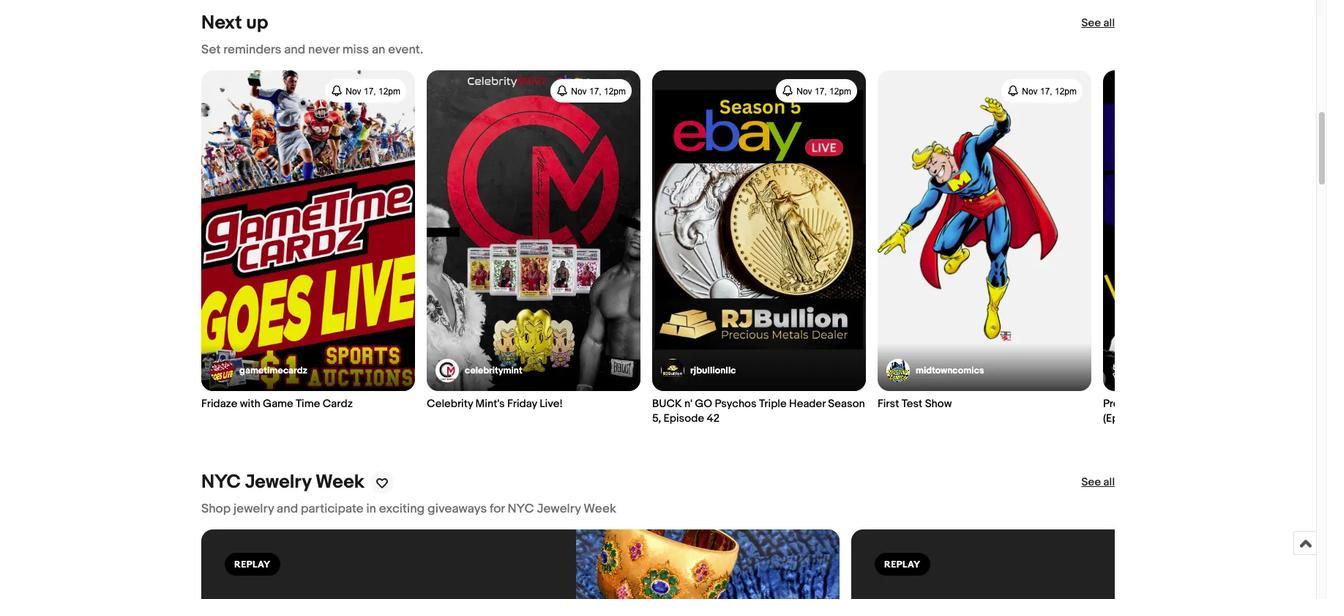 Task type: locate. For each thing, give the bounding box(es) containing it.
(ep.67)
[[1104, 412, 1137, 426]]

nov for time
[[346, 86, 362, 96]]

game
[[263, 397, 294, 411]]

and left the never
[[284, 42, 306, 57]]

42
[[707, 412, 720, 426]]

1 12pm from the left
[[379, 86, 401, 96]]

17,
[[364, 86, 376, 96], [590, 86, 602, 96], [815, 86, 827, 96], [1041, 86, 1053, 96]]

nyc up shop
[[201, 471, 241, 494]]

1 see from the top
[[1082, 16, 1102, 30]]

event.
[[388, 42, 424, 57]]

event
[[1256, 397, 1284, 411]]

see for set reminders and never miss an event.
[[1082, 16, 1102, 30]]

1 vertical spatial jewelry
[[537, 502, 581, 517]]

2 see all from the top
[[1082, 476, 1115, 490]]

1 17, from the left
[[364, 86, 376, 96]]

miss
[[343, 42, 369, 57]]

buck
[[653, 397, 682, 411]]

probstein auctions - live ebay event (ep.67)
[[1104, 397, 1284, 426]]

nov 17, 12pm for time
[[346, 86, 401, 96]]

17, for live!
[[590, 86, 602, 96]]

2 replay link from the left
[[852, 530, 1328, 599]]

1 see all from the top
[[1082, 16, 1115, 30]]

1 vertical spatial see all
[[1082, 476, 1115, 490]]

dover jewelry presents nyc jewelry week image
[[576, 530, 840, 599]]

12pm for time
[[379, 86, 401, 96]]

3 nov 17, 12pm button from the left
[[777, 79, 858, 103]]

0 vertical spatial see all link
[[1082, 16, 1115, 31]]

midtowncomics link
[[887, 359, 985, 383]]

rjbullionllc link
[[661, 359, 736, 383]]

0 vertical spatial week
[[316, 471, 365, 494]]

17, for psychos
[[815, 86, 827, 96]]

see all link for shop jewelry and participate in exciting giveaways for nyc jewelry week
[[1082, 476, 1115, 490]]

1 horizontal spatial replay link
[[852, 530, 1328, 599]]

1 horizontal spatial replay
[[885, 559, 921, 571]]

midtowncomics image
[[887, 359, 910, 383]]

12pm for psychos
[[830, 86, 852, 96]]

live
[[1208, 397, 1228, 411]]

1 vertical spatial see
[[1082, 476, 1102, 490]]

1 vertical spatial and
[[277, 502, 298, 517]]

n'
[[685, 397, 693, 411]]

1 horizontal spatial nyc
[[508, 502, 534, 517]]

1 nov 17, 12pm from the left
[[346, 86, 401, 96]]

rjbullionllc
[[691, 365, 736, 377]]

an
[[372, 42, 386, 57]]

2 nov 17, 12pm button from the left
[[551, 79, 632, 103]]

nov 17, 12pm
[[346, 86, 401, 96], [572, 86, 626, 96], [797, 86, 852, 96], [1023, 86, 1077, 96]]

1 see all link from the top
[[1082, 16, 1115, 31]]

and
[[284, 42, 306, 57], [277, 502, 298, 517]]

2 replay from the left
[[885, 559, 921, 571]]

2 12pm from the left
[[604, 86, 626, 96]]

season
[[829, 397, 866, 411]]

3 17, from the left
[[815, 86, 827, 96]]

and for reminders
[[284, 42, 306, 57]]

see all
[[1082, 16, 1115, 30], [1082, 476, 1115, 490]]

participate
[[301, 502, 364, 517]]

replay link
[[201, 530, 840, 599], [852, 530, 1328, 599]]

replay
[[234, 559, 271, 571], [885, 559, 921, 571]]

up
[[246, 12, 268, 34]]

0 horizontal spatial replay
[[234, 559, 271, 571]]

week
[[316, 471, 365, 494], [584, 502, 617, 517]]

midtowncomics
[[916, 365, 985, 377]]

0 vertical spatial all
[[1104, 16, 1115, 30]]

all for set reminders and never miss an event.
[[1104, 16, 1115, 30]]

0 vertical spatial see
[[1082, 16, 1102, 30]]

0 horizontal spatial replay link
[[201, 530, 840, 599]]

nov 17, 12pm for live!
[[572, 86, 626, 96]]

and down the nyc jewelry week
[[277, 502, 298, 517]]

auctions
[[1154, 397, 1199, 411]]

all
[[1104, 16, 1115, 30], [1104, 476, 1115, 490]]

2 nov from the left
[[572, 86, 587, 96]]

gametimecardz
[[240, 365, 308, 377]]

1 nov 17, 12pm button from the left
[[325, 79, 407, 103]]

fridaze
[[201, 397, 238, 411]]

next up
[[201, 12, 268, 34]]

nov 17, 12pm button
[[325, 79, 407, 103], [551, 79, 632, 103], [777, 79, 858, 103], [1002, 79, 1083, 103]]

3 nov from the left
[[797, 86, 813, 96]]

set reminders and never miss an event.
[[201, 42, 424, 57]]

2 see all link from the top
[[1082, 476, 1115, 490]]

mint's
[[476, 397, 505, 411]]

2 see from the top
[[1082, 476, 1102, 490]]

nov 17, 12pm for psychos
[[797, 86, 852, 96]]

4 nov from the left
[[1023, 86, 1038, 96]]

1 vertical spatial nyc
[[508, 502, 534, 517]]

nov 17, 12pm button for live!
[[551, 79, 632, 103]]

nov
[[346, 86, 362, 96], [572, 86, 587, 96], [797, 86, 813, 96], [1023, 86, 1038, 96]]

jewelry
[[245, 471, 312, 494], [537, 502, 581, 517]]

celebritymint image
[[436, 359, 459, 383]]

2 nov 17, 12pm from the left
[[572, 86, 626, 96]]

4 nov 17, 12pm from the left
[[1023, 86, 1077, 96]]

0 horizontal spatial jewelry
[[245, 471, 312, 494]]

2 all from the top
[[1104, 476, 1115, 490]]

0 horizontal spatial nyc
[[201, 471, 241, 494]]

see
[[1082, 16, 1102, 30], [1082, 476, 1102, 490]]

12pm
[[379, 86, 401, 96], [604, 86, 626, 96], [830, 86, 852, 96], [1055, 86, 1077, 96]]

first
[[878, 397, 900, 411]]

0 vertical spatial and
[[284, 42, 306, 57]]

show
[[926, 397, 953, 411]]

1 vertical spatial all
[[1104, 476, 1115, 490]]

and for jewelry
[[277, 502, 298, 517]]

1 vertical spatial week
[[584, 502, 617, 517]]

1 nov from the left
[[346, 86, 362, 96]]

12pm for live!
[[604, 86, 626, 96]]

jewelry up jewelry
[[245, 471, 312, 494]]

1 replay from the left
[[234, 559, 271, 571]]

4 nov 17, 12pm button from the left
[[1002, 79, 1083, 103]]

jewelry right the for
[[537, 502, 581, 517]]

giveaways
[[428, 502, 487, 517]]

nyc
[[201, 471, 241, 494], [508, 502, 534, 517]]

0 vertical spatial see all
[[1082, 16, 1115, 30]]

3 12pm from the left
[[830, 86, 852, 96]]

3 nov 17, 12pm from the left
[[797, 86, 852, 96]]

nyc right the for
[[508, 502, 534, 517]]

see all link
[[1082, 16, 1115, 31], [1082, 476, 1115, 490]]

header
[[790, 397, 826, 411]]

1 all from the top
[[1104, 16, 1115, 30]]

celebrity mint's friday live!
[[427, 397, 563, 411]]

2 17, from the left
[[590, 86, 602, 96]]

1 vertical spatial see all link
[[1082, 476, 1115, 490]]



Task type: describe. For each thing, give the bounding box(es) containing it.
probstein
[[1104, 397, 1152, 411]]

probstein auctions - live ebay event (ep.67) link
[[1104, 70, 1318, 427]]

see all for shop jewelry and participate in exciting giveaways for nyc jewelry week
[[1082, 476, 1115, 490]]

nov for live!
[[572, 86, 587, 96]]

celebrity
[[427, 397, 473, 411]]

see for shop jewelry and participate in exciting giveaways for nyc jewelry week
[[1082, 476, 1102, 490]]

fridaze with game time cardz
[[201, 397, 353, 411]]

4 17, from the left
[[1041, 86, 1053, 96]]

gametimecardz link
[[210, 359, 308, 383]]

reminders
[[224, 42, 282, 57]]

shop
[[201, 502, 231, 517]]

for
[[490, 502, 505, 517]]

4 12pm from the left
[[1055, 86, 1077, 96]]

set
[[201, 42, 221, 57]]

5,
[[653, 412, 662, 426]]

episode
[[664, 412, 705, 426]]

rjbullionllc image
[[661, 359, 685, 383]]

psychos
[[715, 397, 757, 411]]

1 horizontal spatial jewelry
[[537, 502, 581, 517]]

0 vertical spatial nyc
[[201, 471, 241, 494]]

1 replay link from the left
[[201, 530, 840, 599]]

0 vertical spatial jewelry
[[245, 471, 312, 494]]

in
[[367, 502, 376, 517]]

with
[[240, 397, 261, 411]]

shop jewelry and participate in exciting giveaways for nyc jewelry week
[[201, 502, 617, 517]]

see all for set reminders and never miss an event.
[[1082, 16, 1115, 30]]

jewelry
[[234, 502, 274, 517]]

celebritymint
[[465, 365, 523, 377]]

first test show
[[878, 397, 953, 411]]

next
[[201, 12, 242, 34]]

friday
[[508, 397, 538, 411]]

nov 17, 12pm button for time
[[325, 79, 407, 103]]

gametimecardz image
[[210, 359, 234, 383]]

0 horizontal spatial week
[[316, 471, 365, 494]]

nov for psychos
[[797, 86, 813, 96]]

ebay
[[1230, 397, 1254, 411]]

17, for time
[[364, 86, 376, 96]]

-
[[1201, 397, 1205, 411]]

go
[[695, 397, 713, 411]]

all for shop jewelry and participate in exciting giveaways for nyc jewelry week
[[1104, 476, 1115, 490]]

time
[[296, 397, 320, 411]]

never
[[308, 42, 340, 57]]

see all link for set reminders and never miss an event.
[[1082, 16, 1115, 31]]

nov 17, 12pm button for psychos
[[777, 79, 858, 103]]

live!
[[540, 397, 563, 411]]

test
[[902, 397, 923, 411]]

exciting
[[379, 502, 425, 517]]

buck n' go psychos triple header season 5, episode 42
[[653, 397, 866, 426]]

triple
[[760, 397, 787, 411]]

celebritymint link
[[436, 359, 523, 383]]

1 horizontal spatial week
[[584, 502, 617, 517]]

nyc jewelry week
[[201, 471, 365, 494]]

cardz
[[323, 397, 353, 411]]



Task type: vqa. For each thing, say whether or not it's contained in the screenshot.
months in "Feedback ratings Last 12 months"
no



